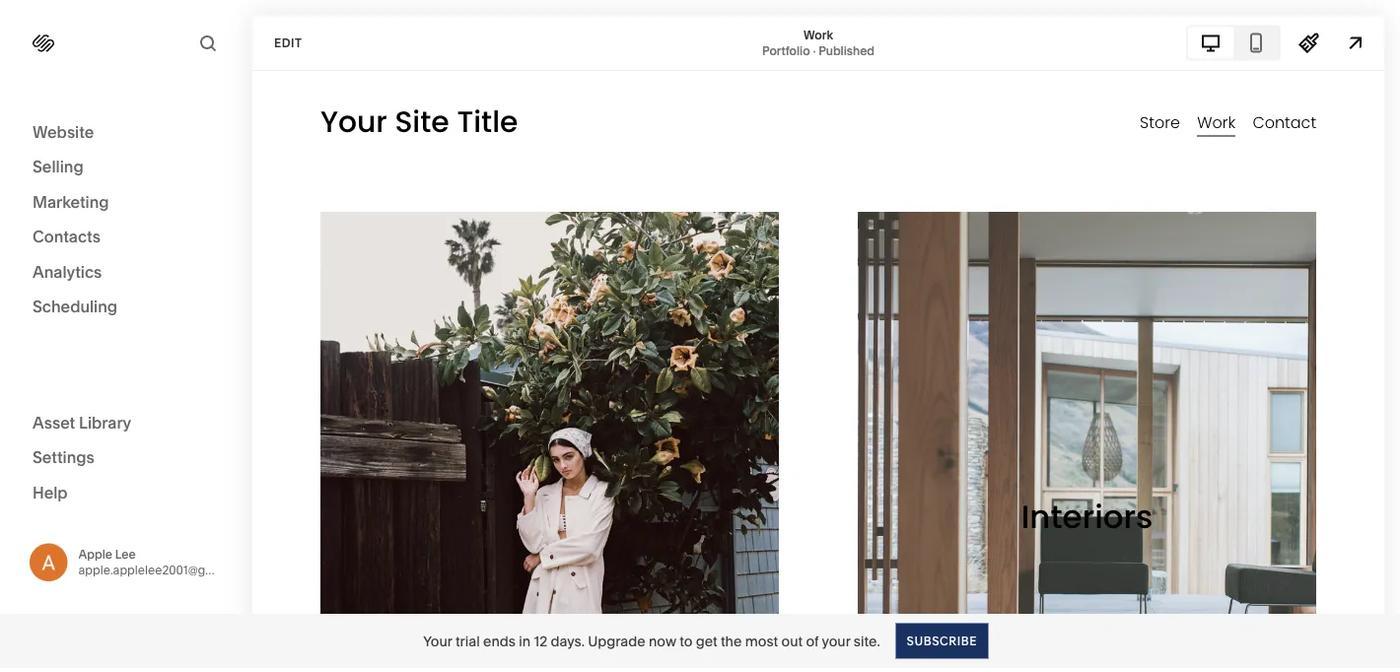 Task type: describe. For each thing, give the bounding box(es) containing it.
asset
[[33, 413, 75, 432]]

edit button
[[261, 25, 315, 61]]

of
[[806, 633, 819, 650]]

in
[[519, 633, 531, 650]]

work
[[804, 28, 833, 42]]

contacts link
[[33, 226, 219, 249]]

subscribe button
[[896, 624, 988, 659]]

contacts
[[33, 227, 100, 246]]

get
[[696, 633, 717, 650]]

to
[[679, 633, 693, 650]]

help
[[33, 483, 68, 502]]

library
[[79, 413, 131, 432]]

asset library
[[33, 413, 131, 432]]

·
[[813, 43, 816, 58]]

now
[[649, 633, 676, 650]]

your
[[423, 633, 452, 650]]

help link
[[33, 482, 68, 504]]

your
[[822, 633, 850, 650]]

website link
[[33, 121, 219, 144]]

settings
[[33, 448, 95, 467]]

lee
[[115, 547, 136, 562]]

selling link
[[33, 156, 219, 179]]

ends
[[483, 633, 516, 650]]

the
[[721, 633, 742, 650]]

upgrade
[[588, 633, 645, 650]]

selling
[[33, 157, 83, 176]]

12
[[534, 633, 547, 650]]

out
[[781, 633, 803, 650]]

marketing link
[[33, 191, 219, 214]]

site.
[[854, 633, 880, 650]]



Task type: locate. For each thing, give the bounding box(es) containing it.
scheduling
[[33, 297, 117, 316]]

days.
[[551, 633, 585, 650]]

published
[[818, 43, 875, 58]]

settings link
[[33, 447, 219, 470]]

trial
[[455, 633, 480, 650]]

asset library link
[[33, 412, 219, 435]]

work portfolio · published
[[762, 28, 875, 58]]

marketing
[[33, 192, 109, 211]]

tab list
[[1188, 27, 1279, 59]]

subscribe
[[907, 634, 977, 648]]

scheduling link
[[33, 296, 219, 319]]

apple lee apple.applelee2001@gmail.com
[[78, 547, 257, 578]]

analytics
[[33, 262, 102, 281]]

website
[[33, 122, 94, 141]]

apple
[[78, 547, 112, 562]]

your trial ends in 12 days. upgrade now to get the most out of your site.
[[423, 633, 880, 650]]

portfolio
[[762, 43, 810, 58]]

apple.applelee2001@gmail.com
[[78, 563, 257, 578]]

most
[[745, 633, 778, 650]]

edit
[[274, 35, 302, 50]]

analytics link
[[33, 261, 219, 284]]



Task type: vqa. For each thing, say whether or not it's contained in the screenshot.
Analytics link
yes



